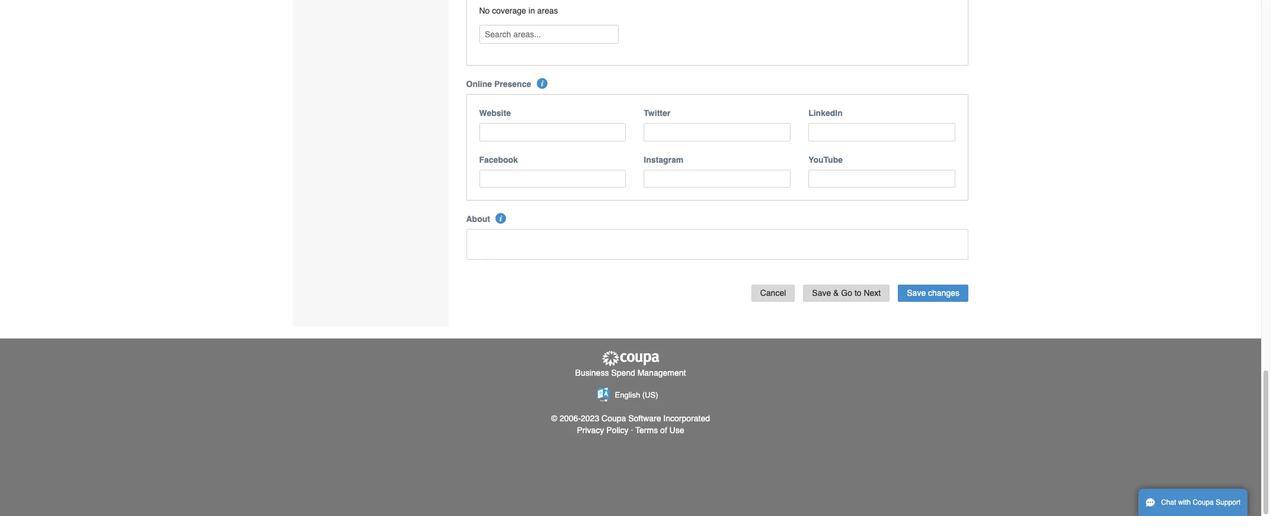 Task type: locate. For each thing, give the bounding box(es) containing it.
terms
[[636, 426, 658, 436]]

chat with coupa support button
[[1139, 490, 1248, 517]]

additional information image
[[537, 78, 547, 89]]

Twitter text field
[[644, 123, 791, 142]]

additional information image
[[496, 214, 506, 224]]

instagram
[[644, 155, 684, 165]]

save for save & go to next
[[812, 289, 831, 298]]

coupa right with
[[1193, 499, 1214, 507]]

youtube
[[809, 155, 843, 165]]

terms of use link
[[636, 426, 684, 436]]

to
[[855, 289, 862, 298]]

0 vertical spatial coupa
[[602, 414, 626, 424]]

2023
[[581, 414, 599, 424]]

1 save from the left
[[812, 289, 831, 298]]

Search areas... text field
[[480, 25, 617, 43]]

english (us)
[[615, 391, 658, 400]]

Website text field
[[479, 123, 626, 142]]

presence
[[494, 80, 531, 89]]

About text field
[[466, 230, 969, 260]]

save for save changes
[[907, 289, 926, 298]]

0 horizontal spatial save
[[812, 289, 831, 298]]

coupa
[[602, 414, 626, 424], [1193, 499, 1214, 507]]

YouTube text field
[[809, 170, 956, 188]]

©
[[551, 414, 557, 424]]

save left "&"
[[812, 289, 831, 298]]

1 horizontal spatial save
[[907, 289, 926, 298]]

no
[[479, 6, 490, 15]]

LinkedIn text field
[[809, 123, 956, 142]]

coupa up policy
[[602, 414, 626, 424]]

save
[[812, 289, 831, 298], [907, 289, 926, 298]]

2006-
[[560, 414, 581, 424]]

business spend management
[[575, 369, 686, 378]]

save left the changes
[[907, 289, 926, 298]]

1 vertical spatial coupa
[[1193, 499, 1214, 507]]

Facebook text field
[[479, 170, 626, 188]]

online presence
[[466, 80, 531, 89]]

chat with coupa support
[[1161, 499, 1241, 507]]

coupa supplier portal image
[[601, 351, 660, 368]]

2 save from the left
[[907, 289, 926, 298]]

© 2006-2023 coupa software incorporated
[[551, 414, 710, 424]]

save & go to next
[[812, 289, 881, 298]]

changes
[[928, 289, 960, 298]]

next
[[864, 289, 881, 298]]

0 horizontal spatial coupa
[[602, 414, 626, 424]]

coverage
[[492, 6, 526, 15]]

Instagram text field
[[644, 170, 791, 188]]

english
[[615, 391, 640, 400]]

1 horizontal spatial coupa
[[1193, 499, 1214, 507]]

management
[[638, 369, 686, 378]]

website
[[479, 109, 511, 118]]

privacy policy link
[[577, 426, 629, 436]]



Task type: describe. For each thing, give the bounding box(es) containing it.
business
[[575, 369, 609, 378]]

about
[[466, 215, 490, 224]]

areas
[[537, 6, 558, 15]]

online
[[466, 80, 492, 89]]

&
[[834, 289, 839, 298]]

save changes button
[[898, 285, 969, 302]]

incorporated
[[664, 414, 710, 424]]

go
[[841, 289, 852, 298]]

no coverage in areas
[[479, 6, 558, 15]]

save & go to next button
[[803, 285, 890, 302]]

cancel link
[[751, 285, 795, 302]]

facebook
[[479, 155, 518, 165]]

save changes
[[907, 289, 960, 298]]

privacy
[[577, 426, 604, 436]]

(us)
[[642, 391, 658, 400]]

use
[[670, 426, 684, 436]]

terms of use
[[636, 426, 684, 436]]

of
[[660, 426, 667, 436]]

support
[[1216, 499, 1241, 507]]

twitter
[[644, 109, 671, 118]]

coupa inside button
[[1193, 499, 1214, 507]]

policy
[[607, 426, 629, 436]]

in
[[529, 6, 535, 15]]

privacy policy
[[577, 426, 629, 436]]

chat
[[1161, 499, 1176, 507]]

cancel
[[760, 289, 786, 298]]

software
[[628, 414, 661, 424]]

linkedin
[[809, 109, 843, 118]]

with
[[1178, 499, 1191, 507]]

spend
[[611, 369, 635, 378]]



Task type: vqa. For each thing, say whether or not it's contained in the screenshot.
"LinkedIn" text box
yes



